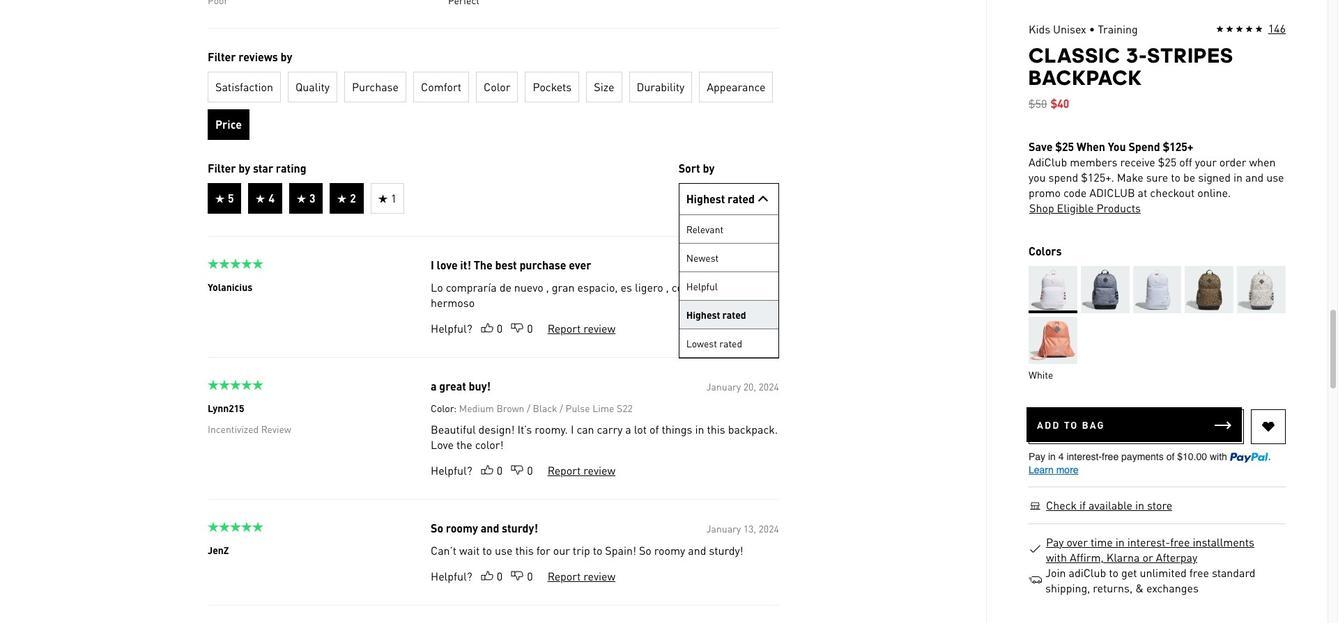 Task type: locate. For each thing, give the bounding box(es) containing it.
free inside 'join adiclub to get unlimited free standard shipping, returns, & exchanges'
[[1189, 566, 1209, 581]]

1 2024 from the top
[[758, 259, 779, 272]]

2 vertical spatial review
[[583, 569, 615, 584]]

1 vertical spatial free
[[1189, 566, 1209, 581]]

by right sort
[[702, 161, 714, 176]]

1 vertical spatial and
[[480, 521, 499, 536]]

1 highest rated from the top
[[686, 192, 754, 206]]

0 vertical spatial report review button
[[546, 321, 616, 337]]

1 vertical spatial $25
[[1158, 155, 1177, 169]]

report down our on the bottom of page
[[547, 569, 580, 584]]

0 vertical spatial sturdy!
[[501, 521, 538, 536]]

report review down trip
[[547, 569, 615, 584]]

3 january from the top
[[706, 523, 741, 535]]

backpack.
[[728, 422, 778, 437]]

2024 right 20,
[[758, 381, 779, 393]]

, right ligero
[[666, 280, 669, 295]]

1 vertical spatial highest rated
[[686, 309, 746, 321]]

roomy up wait
[[446, 521, 478, 536]]

satisfaction
[[215, 79, 273, 94]]

2 report from the top
[[547, 463, 580, 478]]

1 highest from the top
[[686, 192, 725, 206]]

helpful? for love
[[430, 321, 472, 336]]

review down lo compraría de nuevo , gran espacio, es ligero , cómodo , espacioso y hermoso
[[583, 321, 615, 336]]

incentivized review
[[207, 423, 291, 436]]

0 vertical spatial helpful?
[[430, 321, 472, 336]]

i left love on the left top of page
[[430, 258, 434, 272]]

0 vertical spatial a
[[430, 379, 436, 394]]

1 vertical spatial i
[[570, 422, 573, 437]]

beautiful
[[430, 422, 475, 437]]

helpful? down can't
[[430, 569, 472, 584]]

report review button down trip
[[546, 569, 616, 585]]

so right 'spain!'
[[639, 544, 651, 558]]

0 vertical spatial report review
[[547, 321, 615, 336]]

1 vertical spatial sturdy!
[[709, 544, 743, 558]]

report for our
[[547, 569, 580, 584]]

newest option
[[679, 244, 778, 272]]

4 link
[[248, 183, 282, 214]]

/ left pulse
[[559, 402, 563, 415]]

roomy.
[[534, 422, 568, 437]]

review
[[583, 321, 615, 336], [583, 463, 615, 478], [583, 569, 615, 584]]

1 vertical spatial january
[[706, 381, 741, 393]]

roomy
[[446, 521, 478, 536], [654, 544, 685, 558]]

3 report from the top
[[547, 569, 580, 584]]

2 2024 from the top
[[758, 381, 779, 393]]

i inside beautiful design! it's roomy. i can carry a lot of things in this backpack. love the color!
[[570, 422, 573, 437]]

4
[[268, 191, 274, 206]]

to up 'returns,'
[[1109, 566, 1119, 581]]

rated down highest rated option
[[719, 337, 742, 350]]

2 horizontal spatial by
[[702, 161, 714, 176]]

1 horizontal spatial this
[[707, 422, 725, 437]]

colors
[[1029, 244, 1062, 259]]

0 vertical spatial free
[[1170, 535, 1190, 550]]

1 filter from the top
[[207, 49, 236, 64]]

0 vertical spatial filter
[[207, 49, 236, 64]]

review for es
[[583, 321, 615, 336]]

color
[[483, 79, 510, 94]]

a inside beautiful design! it's roomy. i can carry a lot of things in this backpack. love the color!
[[625, 422, 631, 437]]

1 horizontal spatial i
[[570, 422, 573, 437]]

1 vertical spatial so
[[639, 544, 651, 558]]

1 horizontal spatial purchase
[[519, 258, 566, 272]]

0 horizontal spatial use
[[494, 544, 512, 558]]

0 vertical spatial this
[[707, 422, 725, 437]]

love
[[430, 438, 453, 452]]

2 vertical spatial and
[[688, 544, 706, 558]]

highest rated up the lowest rated
[[686, 309, 746, 321]]

in inside save $25 when you spend $125+ adiclub members receive $25 off your order when you spend $125+. make sure to be signed in and use promo code adiclub at checkout online. shop eligible products
[[1234, 170, 1243, 185]]

january up helpful option at the right top
[[706, 259, 741, 272]]

3
[[309, 191, 315, 206]]

0 horizontal spatial roomy
[[446, 521, 478, 536]]

1 report review button from the top
[[546, 321, 616, 337]]

0
[[496, 321, 502, 336], [527, 321, 533, 336], [496, 463, 502, 478], [527, 463, 533, 478], [496, 569, 502, 584], [527, 569, 533, 584]]

product color: pink / silver metallic image
[[1029, 317, 1077, 364]]

gran
[[551, 280, 574, 295]]

2 vertical spatial report review button
[[546, 569, 616, 585]]

0 horizontal spatial by
[[238, 161, 250, 176]]

1 vertical spatial helpful?
[[430, 463, 472, 478]]

brown
[[496, 402, 524, 415]]

2 horizontal spatial and
[[1245, 170, 1264, 185]]

0 horizontal spatial purchase
[[352, 79, 398, 94]]

january left 20,
[[706, 381, 741, 393]]

incentivized
[[207, 423, 258, 436]]

2 report review button from the top
[[546, 463, 616, 479]]

in right things
[[695, 422, 704, 437]]

1 vertical spatial report review
[[547, 463, 615, 478]]

0 horizontal spatial a
[[430, 379, 436, 394]]

to
[[1064, 419, 1078, 431]]

available
[[1089, 498, 1132, 513]]

product color: grey image
[[1081, 266, 1129, 314]]

use down so roomy and sturdy!
[[494, 544, 512, 558]]

review down beautiful design! it's roomy. i can carry a lot of things in this backpack. love the color! in the bottom of the page
[[583, 463, 615, 478]]

2 highest rated from the top
[[686, 309, 746, 321]]

1 vertical spatial review
[[583, 463, 615, 478]]

roomy right 'spain!'
[[654, 544, 685, 558]]

this left for
[[515, 544, 533, 558]]

use
[[1266, 170, 1284, 185], [494, 544, 512, 558]]

free up "afterpay"
[[1170, 535, 1190, 550]]

0 vertical spatial use
[[1266, 170, 1284, 185]]

report down gran
[[547, 321, 580, 336]]

2 filter from the top
[[207, 161, 236, 176]]

0 vertical spatial highest rated
[[686, 192, 754, 206]]

in inside button
[[1135, 498, 1144, 513]]

0 vertical spatial and
[[1245, 170, 1264, 185]]

5 link
[[207, 183, 241, 214]]

/ left black
[[526, 402, 530, 415]]

to right trip
[[592, 544, 602, 558]]

yolanicius
[[207, 281, 252, 293]]

review down the can't wait to use this for our trip to spain!  so roomy and sturdy!
[[583, 569, 615, 584]]

star
[[253, 161, 273, 176]]

$40
[[1051, 96, 1069, 111]]

2 vertical spatial 2024
[[758, 523, 779, 535]]

1 report from the top
[[547, 321, 580, 336]]

3 report review from the top
[[547, 569, 615, 584]]

filter for filter by star rating
[[207, 161, 236, 176]]

this
[[707, 422, 725, 437], [515, 544, 533, 558]]

0 horizontal spatial /
[[526, 402, 530, 415]]

a left lot
[[625, 422, 631, 437]]

1 vertical spatial filter
[[207, 161, 236, 176]]

price link
[[207, 109, 249, 140]]

0 vertical spatial i
[[430, 258, 434, 272]]

signed
[[1198, 170, 1231, 185]]

2 vertical spatial report review
[[547, 569, 615, 584]]

comfort link
[[413, 72, 469, 102]]

design!
[[478, 422, 514, 437]]

january left the '13,'
[[706, 523, 741, 535]]

lowest rated
[[686, 337, 742, 350]]

can't wait to use this for our trip to spain!  so roomy and sturdy!
[[430, 544, 743, 558]]

quality link
[[287, 72, 337, 102]]

1 horizontal spatial /
[[559, 402, 563, 415]]

use down when
[[1266, 170, 1284, 185]]

highest up relevant at the right top of page
[[686, 192, 725, 206]]

report review
[[547, 321, 615, 336], [547, 463, 615, 478], [547, 569, 615, 584]]

love
[[436, 258, 457, 272]]

helpful? down love
[[430, 463, 472, 478]]

1 vertical spatial report review button
[[546, 463, 616, 479]]

report for espacio,
[[547, 321, 580, 336]]

1 review from the top
[[583, 321, 615, 336]]

, right cómodo
[[713, 280, 716, 295]]

to left be
[[1171, 170, 1181, 185]]

1 horizontal spatial use
[[1266, 170, 1284, 185]]

nuevo
[[514, 280, 543, 295]]

1 vertical spatial report
[[547, 463, 580, 478]]

report down roomy.
[[547, 463, 580, 478]]

rated for lowest rated option
[[719, 337, 742, 350]]

color link
[[476, 72, 518, 102]]

0 vertical spatial purchase
[[352, 79, 398, 94]]

be
[[1183, 170, 1195, 185]]

purchase up nuevo
[[519, 258, 566, 272]]

report review button
[[546, 321, 616, 337], [546, 463, 616, 479], [546, 569, 616, 585]]

so up can't
[[430, 521, 443, 536]]

i left can
[[570, 422, 573, 437]]

0 vertical spatial highest
[[686, 192, 725, 206]]

2 vertical spatial january
[[706, 523, 741, 535]]

0 vertical spatial january
[[706, 259, 741, 272]]

rated inside option
[[722, 309, 746, 321]]

medium
[[459, 402, 494, 415]]

pay over time in interest-free installments with affirm, klarna or afterpay
[[1046, 535, 1254, 565]]

highest rated
[[686, 192, 754, 206], [686, 309, 746, 321]]

0 horizontal spatial this
[[515, 544, 533, 558]]

rated inside field
[[727, 192, 754, 206]]

a left great
[[430, 379, 436, 394]]

0 vertical spatial $25
[[1055, 139, 1074, 154]]

1 vertical spatial rated
[[722, 309, 746, 321]]

pay
[[1046, 535, 1064, 550]]

filter up 5 link
[[207, 161, 236, 176]]

klarna
[[1107, 551, 1140, 565]]

2 january from the top
[[706, 381, 741, 393]]

january
[[706, 259, 741, 272], [706, 381, 741, 393], [706, 523, 741, 535]]

filter reviews by
[[207, 49, 292, 64]]

report review button for espacio,
[[546, 321, 616, 337]]

$25 up sure
[[1158, 155, 1177, 169]]

rated up relevant option
[[727, 192, 754, 206]]

join
[[1045, 566, 1066, 581]]

1 horizontal spatial roomy
[[654, 544, 685, 558]]

report review button down beautiful design! it's roomy. i can carry a lot of things in this backpack. love the color! in the bottom of the page
[[546, 463, 616, 479]]

add
[[1037, 419, 1060, 431]]

2 vertical spatial rated
[[719, 337, 742, 350]]

2 vertical spatial report
[[547, 569, 580, 584]]

2024
[[758, 259, 779, 272], [758, 381, 779, 393], [758, 523, 779, 535]]

color!
[[475, 438, 503, 452]]

rated for highest rated option
[[722, 309, 746, 321]]

0 vertical spatial report
[[547, 321, 580, 336]]

afterpay
[[1156, 551, 1197, 565]]

3 report review button from the top
[[546, 569, 616, 585]]

0 horizontal spatial ,
[[546, 280, 549, 295]]

0 vertical spatial roomy
[[446, 521, 478, 536]]

1 horizontal spatial ,
[[666, 280, 669, 295]]

2 helpful? from the top
[[430, 463, 472, 478]]

classic
[[1029, 43, 1121, 68]]

kids
[[1029, 22, 1050, 36]]

this left 'backpack.'
[[707, 422, 725, 437]]

0 horizontal spatial $25
[[1055, 139, 1074, 154]]

rated down helpful option at the right top
[[722, 309, 746, 321]]

1 horizontal spatial and
[[688, 544, 706, 558]]

3 2024 from the top
[[758, 523, 779, 535]]

in inside pay over time in interest-free installments with affirm, klarna or afterpay
[[1116, 535, 1125, 550]]

2024 right 21,
[[758, 259, 779, 272]]

it!
[[460, 258, 471, 272]]

free down "afterpay"
[[1189, 566, 1209, 581]]

lo
[[430, 280, 443, 295]]

january 20, 2024
[[706, 381, 779, 393]]

filter left reviews
[[207, 49, 236, 64]]

highest down helpful
[[686, 309, 720, 321]]

1 vertical spatial use
[[494, 544, 512, 558]]

purchase link
[[344, 72, 406, 102]]

0 vertical spatial 2024
[[758, 259, 779, 272]]

1 vertical spatial 2024
[[758, 381, 779, 393]]

, left gran
[[546, 280, 549, 295]]

list box
[[679, 215, 778, 358]]

2 highest from the top
[[686, 309, 720, 321]]

product color: medium brown / black / pulse lime s22 image
[[1185, 266, 1234, 314]]

receive
[[1120, 155, 1155, 169]]

0 horizontal spatial and
[[480, 521, 499, 536]]

adiclub
[[1069, 566, 1106, 581]]

save
[[1029, 139, 1053, 154]]

2
[[350, 191, 356, 206]]

helpful? for roomy
[[430, 569, 472, 584]]

review for trip
[[583, 569, 615, 584]]

rated inside option
[[719, 337, 742, 350]]

durability link
[[629, 72, 692, 102]]

3 review from the top
[[583, 569, 615, 584]]

installments
[[1193, 535, 1254, 550]]

highest rated up relevant option
[[686, 192, 754, 206]]

2 link
[[330, 183, 363, 214]]

0 horizontal spatial so
[[430, 521, 443, 536]]

report review down beautiful design! it's roomy. i can carry a lot of things in this backpack. love the color! in the bottom of the page
[[547, 463, 615, 478]]

helpful? down hermoso at the top
[[430, 321, 472, 336]]

2 horizontal spatial ,
[[713, 280, 716, 295]]

1 helpful? from the top
[[430, 321, 472, 336]]

buy!
[[468, 379, 490, 394]]

3 helpful? from the top
[[430, 569, 472, 584]]

de
[[499, 280, 511, 295]]

shipping,
[[1045, 581, 1090, 596]]

by left star
[[238, 161, 250, 176]]

checkout
[[1150, 185, 1195, 200]]

unisex
[[1053, 22, 1086, 36]]

sturdy! up for
[[501, 521, 538, 536]]

1 vertical spatial roomy
[[654, 544, 685, 558]]

report
[[547, 321, 580, 336], [547, 463, 580, 478], [547, 569, 580, 584]]

0 horizontal spatial i
[[430, 258, 434, 272]]

sturdy! down january 13, 2024
[[709, 544, 743, 558]]

$50
[[1029, 96, 1047, 111]]

1 horizontal spatial sturdy!
[[709, 544, 743, 558]]

1 vertical spatial highest
[[686, 309, 720, 321]]

highest
[[686, 192, 725, 206], [686, 309, 720, 321]]

0 vertical spatial so
[[430, 521, 443, 536]]

in left store
[[1135, 498, 1144, 513]]

0 vertical spatial review
[[583, 321, 615, 336]]

free inside pay over time in interest-free installments with affirm, klarna or afterpay
[[1170, 535, 1190, 550]]

a
[[430, 379, 436, 394], [625, 422, 631, 437]]

review
[[261, 423, 291, 436]]

$25 up adiclub
[[1055, 139, 1074, 154]]

1 horizontal spatial $25
[[1158, 155, 1177, 169]]

None field
[[678, 183, 779, 215]]

by right reviews
[[280, 49, 292, 64]]

0 down the can't wait to use this for our trip to spain!  so roomy and sturdy!
[[527, 569, 533, 584]]

1 report review from the top
[[547, 321, 615, 336]]

0 down so roomy and sturdy!
[[496, 569, 502, 584]]

report review button down lo compraría de nuevo , gran espacio, es ligero , cómodo , espacioso y hermoso
[[546, 321, 616, 337]]

online.
[[1197, 185, 1231, 200]]

best
[[495, 258, 517, 272]]

1 january from the top
[[706, 259, 741, 272]]

1 vertical spatial a
[[625, 422, 631, 437]]

in inside beautiful design! it's roomy. i can carry a lot of things in this backpack. love the color!
[[695, 422, 704, 437]]

purchase right quality
[[352, 79, 398, 94]]

training
[[1098, 22, 1138, 36]]

sort by
[[678, 161, 714, 176]]

report review down lo compraría de nuevo , gran espacio, es ligero , cómodo , espacioso y hermoso
[[547, 321, 615, 336]]

0 horizontal spatial sturdy!
[[501, 521, 538, 536]]

1 horizontal spatial a
[[625, 422, 631, 437]]

2 vertical spatial helpful?
[[430, 569, 472, 584]]

reviews
[[238, 49, 278, 64]]

0 vertical spatial rated
[[727, 192, 754, 206]]

in down order
[[1234, 170, 1243, 185]]

2024 right the '13,'
[[758, 523, 779, 535]]

great
[[439, 379, 466, 394]]

in up klarna
[[1116, 535, 1125, 550]]



Task type: describe. For each thing, give the bounding box(es) containing it.
spend
[[1129, 139, 1160, 154]]

or
[[1143, 551, 1153, 565]]

ligero
[[635, 280, 663, 295]]

y
[[771, 280, 776, 295]]

can't
[[430, 544, 456, 558]]

classic 3-stripes backpack $50 $40
[[1029, 43, 1234, 111]]

hermoso
[[430, 295, 474, 310]]

lot
[[634, 422, 646, 437]]

carry
[[597, 422, 622, 437]]

0 down it's
[[527, 463, 533, 478]]

$125+
[[1163, 139, 1193, 154]]

add to bag
[[1037, 419, 1105, 431]]

2 review from the top
[[583, 463, 615, 478]]

affirm,
[[1070, 551, 1104, 565]]

1 horizontal spatial by
[[280, 49, 292, 64]]

things
[[661, 422, 692, 437]]

backpack
[[1029, 66, 1143, 90]]

•
[[1089, 22, 1095, 36]]

2024 for y
[[758, 259, 779, 272]]

adiclub
[[1089, 185, 1135, 200]]

and inside save $25 when you spend $125+ adiclub members receive $25 off your order when you spend $125+. make sure to be signed in and use promo code adiclub at checkout online. shop eligible products
[[1245, 170, 1264, 185]]

3 , from the left
[[713, 280, 716, 295]]

list box containing relevant
[[679, 215, 778, 358]]

espacio,
[[577, 280, 618, 295]]

2 report review from the top
[[547, 463, 615, 478]]

1 / from the left
[[526, 402, 530, 415]]

relevant option
[[679, 215, 778, 244]]

lowest rated option
[[679, 330, 778, 358]]

by for sort by
[[702, 161, 714, 176]]

sort
[[678, 161, 700, 176]]

dropdown image
[[754, 191, 771, 208]]

code
[[1063, 185, 1087, 200]]

1
[[390, 191, 396, 206]]

satisfaction link
[[207, 72, 280, 102]]

save $25 when you spend $125+ adiclub members receive $25 off your order when you spend $125+. make sure to be signed in and use promo code adiclub at checkout online. shop eligible products
[[1029, 139, 1284, 215]]

1 link
[[370, 183, 404, 214]]

for
[[536, 544, 550, 558]]

1 vertical spatial this
[[515, 544, 533, 558]]

0 down "color!"
[[496, 463, 502, 478]]

espacioso
[[719, 280, 768, 295]]

report review button for our
[[546, 569, 616, 585]]

order
[[1219, 155, 1246, 169]]

3 link
[[289, 183, 323, 214]]

pulse
[[565, 402, 590, 415]]

check if available in store button
[[1045, 498, 1173, 514]]

you
[[1108, 139, 1126, 154]]

13,
[[743, 523, 756, 535]]

highest rated option
[[679, 301, 778, 330]]

2024 for sturdy!
[[758, 523, 779, 535]]

use inside save $25 when you spend $125+ adiclub members receive $25 off your order when you spend $125+. make sure to be signed in and use promo code adiclub at checkout online. shop eligible products
[[1266, 170, 1284, 185]]

highest rated inside highest rated option
[[686, 309, 746, 321]]

appearance
[[707, 79, 765, 94]]

product color: light grey image
[[1133, 266, 1182, 314]]

21,
[[743, 259, 756, 272]]

quality
[[295, 79, 329, 94]]

spain!
[[605, 544, 636, 558]]

free for interest-
[[1170, 535, 1190, 550]]

off
[[1179, 155, 1192, 169]]

january for and
[[706, 523, 741, 535]]

to right wait
[[482, 544, 492, 558]]

by for filter by star rating
[[238, 161, 250, 176]]

make
[[1117, 170, 1143, 185]]

0 down nuevo
[[527, 321, 533, 336]]

it's
[[517, 422, 532, 437]]

you
[[1029, 170, 1046, 185]]

report review for our
[[547, 569, 615, 584]]

check
[[1046, 498, 1077, 513]]

appearance link
[[699, 72, 773, 102]]

2 / from the left
[[559, 402, 563, 415]]

filter for filter reviews by
[[207, 49, 236, 64]]

20,
[[743, 381, 756, 393]]

sure
[[1146, 170, 1168, 185]]

filter by star rating
[[207, 161, 306, 176]]

$125+.
[[1081, 170, 1114, 185]]

price
[[215, 117, 241, 132]]

1 horizontal spatial so
[[639, 544, 651, 558]]

&
[[1135, 581, 1144, 596]]

the
[[456, 438, 472, 452]]

lowest
[[686, 337, 717, 350]]

unlimited
[[1140, 566, 1187, 581]]

helpful option
[[679, 272, 778, 301]]

1 vertical spatial purchase
[[519, 258, 566, 272]]

this inside beautiful design! it's roomy. i can carry a lot of things in this backpack. love the color!
[[707, 422, 725, 437]]

2 , from the left
[[666, 280, 669, 295]]

product color: white / onix / beige image
[[1237, 266, 1286, 314]]

exchanges
[[1146, 581, 1199, 596]]

members
[[1070, 155, 1117, 169]]

interest-
[[1127, 535, 1170, 550]]

standard
[[1212, 566, 1255, 581]]

wait
[[459, 544, 479, 558]]

with
[[1046, 551, 1067, 565]]

to inside save $25 when you spend $125+ adiclub members receive $25 off your order when you spend $125+. make sure to be signed in and use promo code adiclub at checkout online. shop eligible products
[[1171, 170, 1181, 185]]

products
[[1097, 201, 1141, 215]]

pay over time in interest-free installments with affirm, klarna or afterpay link
[[1045, 535, 1277, 566]]

none field containing highest rated
[[678, 183, 779, 215]]

report review for espacio,
[[547, 321, 615, 336]]

eligible
[[1057, 201, 1094, 215]]

so roomy and sturdy!
[[430, 521, 538, 536]]

to inside 'join adiclub to get unlimited free standard shipping, returns, & exchanges'
[[1109, 566, 1119, 581]]

comfort
[[421, 79, 461, 94]]

over
[[1067, 535, 1088, 550]]

free for unlimited
[[1189, 566, 1209, 581]]

january for espacioso
[[706, 259, 741, 272]]

relevant
[[686, 223, 723, 236]]

0 down 'de'
[[496, 321, 502, 336]]

january 21, 2024
[[706, 259, 779, 272]]

lo compraría de nuevo , gran espacio, es ligero , cómodo , espacioso y hermoso
[[430, 280, 776, 310]]

3-
[[1126, 43, 1148, 68]]

s22
[[616, 402, 632, 415]]

highest inside field
[[686, 192, 725, 206]]

rating
[[276, 161, 306, 176]]

durability
[[636, 79, 684, 94]]

product color: white image
[[1029, 266, 1077, 314]]

highest inside option
[[686, 309, 720, 321]]

kids unisex • training
[[1029, 22, 1138, 36]]

a great buy!
[[430, 379, 490, 394]]

trip
[[572, 544, 590, 558]]

of
[[649, 422, 659, 437]]

add to bag button
[[1027, 408, 1242, 443]]

check if available in store
[[1046, 498, 1172, 513]]

1 , from the left
[[546, 280, 549, 295]]

pockets link
[[525, 72, 579, 102]]

at
[[1138, 185, 1147, 200]]

get
[[1121, 566, 1137, 581]]



Task type: vqa. For each thing, say whether or not it's contained in the screenshot.
time
yes



